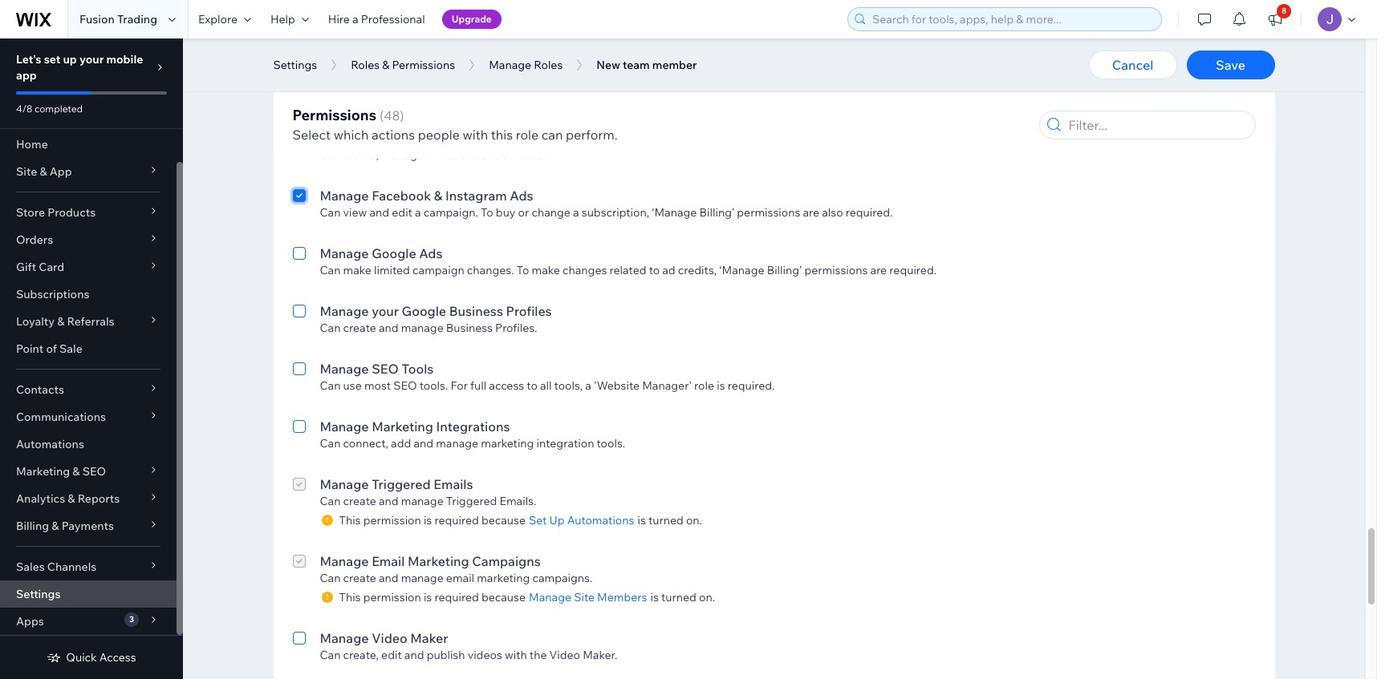 Task type: describe. For each thing, give the bounding box(es) containing it.
marketing & seo
[[16, 465, 106, 479]]

campaigns
[[472, 554, 541, 570]]

upgrade button
[[442, 10, 502, 29]]

this
[[491, 127, 513, 143]]

manage inside manage coupons can create and manage all coupons.
[[401, 90, 444, 104]]

permission for triggered
[[363, 514, 421, 528]]

can inside "manage triggered emails can create and manage triggered emails."
[[320, 494, 341, 509]]

people
[[418, 127, 460, 143]]

store products
[[16, 206, 96, 220]]

can inside manage coupons can create and manage all coupons.
[[320, 90, 341, 104]]

seo inside dropdown button
[[82, 465, 106, 479]]

app
[[16, 68, 37, 83]]

2 make from the left
[[532, 263, 560, 278]]

view
[[343, 206, 367, 220]]

maker
[[410, 631, 448, 647]]

contacts
[[16, 383, 64, 397]]

posts
[[412, 130, 445, 146]]

manage for google
[[320, 246, 369, 262]]

this for email
[[339, 591, 361, 605]]

billing' inside manage google ads can make limited campaign changes. to make changes related to ad credits, 'manage billing' permissions are required.
[[767, 263, 802, 278]]

can inside manage facebook & instagram ads can view and edit a campaign. to buy or change a subscription, 'manage billing' permissions are also required.
[[320, 206, 341, 220]]

settings button
[[265, 53, 325, 77]]

email
[[446, 572, 474, 586]]

loyalty
[[16, 315, 55, 329]]

0 vertical spatial business
[[449, 303, 503, 319]]

1 horizontal spatial automations
[[567, 514, 635, 528]]

with inside permissions ( 48 ) select which actions people with this role can perform.
[[463, 127, 488, 143]]

campaigns.
[[533, 572, 593, 586]]

to inside manage facebook & instagram ads can view and edit a campaign. to buy or change a subscription, 'manage billing' permissions are also required.
[[481, 206, 493, 220]]

marketing & seo button
[[0, 458, 177, 486]]

(
[[380, 108, 384, 124]]

let's
[[16, 52, 41, 67]]

8 button
[[1258, 0, 1293, 39]]

change
[[532, 206, 571, 220]]

because for emails
[[482, 514, 526, 528]]

0 horizontal spatial video
[[372, 631, 408, 647]]

create inside "manage triggered emails can create and manage triggered emails."
[[343, 494, 376, 509]]

member
[[652, 58, 697, 72]]

use
[[343, 379, 362, 393]]

settings for the settings link
[[16, 588, 61, 602]]

a right 'hire'
[[352, 12, 359, 26]]

to inside manage google ads can make limited campaign changes. to make changes related to ad credits, 'manage billing' permissions are required.
[[517, 263, 529, 278]]

3
[[129, 615, 134, 625]]

payments
[[62, 519, 114, 534]]

select inside permissions ( 48 ) select which actions people with this role can perform.
[[293, 127, 331, 143]]

settings for settings button
[[273, 58, 317, 72]]

team
[[623, 58, 650, 72]]

facebook
[[372, 188, 431, 204]]

create, for social
[[343, 148, 379, 162]]

& for referrals
[[57, 315, 65, 329]]

billing & payments button
[[0, 513, 177, 540]]

a inside manage seo tools can use most seo tools. for full access to all tools, a 'website manager' role is required.
[[585, 379, 592, 393]]

tools. inside manage marketing integrations can connect, add and manage marketing integration tools.
[[597, 437, 625, 451]]

a down facebook
[[415, 206, 421, 220]]

1 horizontal spatial site
[[574, 591, 595, 605]]

ads inside manage google ads can make limited campaign changes. to make changes related to ad credits, 'manage billing' permissions are required.
[[419, 246, 443, 262]]

sale
[[59, 342, 83, 356]]

create inside manage your google business profiles can create and manage business profiles.
[[343, 321, 376, 336]]

card
[[39, 260, 64, 275]]

role inside permissions ( 48 ) select which actions people with this role can perform.
[[516, 127, 539, 143]]

completed
[[34, 103, 83, 115]]

videos
[[468, 649, 502, 663]]

gift
[[16, 260, 36, 275]]

coupons.
[[460, 90, 508, 104]]

profiles.
[[495, 321, 537, 336]]

cancel
[[1112, 57, 1154, 73]]

related
[[610, 263, 647, 278]]

credits,
[[678, 263, 717, 278]]

explore
[[198, 12, 238, 26]]

sales channels button
[[0, 554, 177, 581]]

campaign.
[[424, 206, 478, 220]]

communications
[[16, 410, 106, 425]]

integration
[[537, 437, 594, 451]]

changes
[[563, 263, 607, 278]]

analytics & reports button
[[0, 486, 177, 513]]

help button
[[261, 0, 319, 39]]

is down manage email marketing campaigns can create and manage email marketing campaigns. at the bottom of page
[[424, 591, 432, 605]]

tools. inside manage seo tools can use most seo tools. for full access to all tools, a 'website manager' role is required.
[[420, 379, 448, 393]]

manage for roles
[[489, 58, 532, 72]]

roles & permissions button
[[343, 53, 463, 77]]

email
[[372, 554, 405, 570]]

are inside manage google ads can make limited campaign changes. to make changes related to ad credits, 'manage billing' permissions are required.
[[871, 263, 887, 278]]

apps
[[16, 615, 44, 629]]

0 horizontal spatial social
[[372, 130, 409, 146]]

manage seo tools can use most seo tools. for full access to all tools, a 'website manager' role is required.
[[320, 361, 775, 393]]

integrations
[[436, 419, 510, 435]]

& for permissions
[[382, 58, 390, 72]]

is right members
[[651, 591, 659, 605]]

manage for social
[[320, 130, 369, 146]]

required for marketing
[[435, 591, 479, 605]]

required. for ads
[[890, 263, 937, 278]]

loyalty & referrals
[[16, 315, 114, 329]]

role inside manage seo tools can use most seo tools. for full access to all tools, a 'website manager' role is required.
[[694, 379, 714, 393]]

8
[[1282, 6, 1287, 16]]

new
[[597, 58, 620, 72]]

subscriptions link
[[0, 281, 177, 308]]

connect,
[[343, 437, 388, 451]]

permissions inside button
[[392, 58, 455, 72]]

marketing inside manage marketing integrations can connect, add and manage marketing integration tools.
[[481, 437, 534, 451]]

create inside manage email marketing campaigns can create and manage email marketing campaigns.
[[343, 572, 376, 586]]

help
[[270, 12, 295, 26]]

1 horizontal spatial video
[[550, 649, 580, 663]]

and inside manage video maker can create, edit and publish videos with the video maker.
[[404, 649, 424, 663]]

referrals
[[67, 315, 114, 329]]

share
[[449, 148, 477, 162]]

48
[[384, 108, 400, 124]]

site & app
[[16, 165, 72, 179]]

manage roles button
[[481, 53, 571, 77]]

permission for email
[[363, 591, 421, 605]]

limited
[[374, 263, 410, 278]]

manage for marketing
[[320, 419, 369, 435]]

subscriptions
[[16, 287, 89, 302]]

set
[[529, 514, 547, 528]]

permissions inside manage google ads can make limited campaign changes. to make changes related to ad credits, 'manage billing' permissions are required.
[[805, 263, 868, 278]]

and inside "manage triggered emails can create and manage triggered emails."
[[379, 494, 399, 509]]

required. for tools
[[728, 379, 775, 393]]

and inside manage marketing integrations can connect, add and manage marketing integration tools.
[[414, 437, 434, 451]]

add
[[391, 437, 411, 451]]

point
[[16, 342, 44, 356]]

0 vertical spatial select
[[320, 29, 354, 43]]

also
[[822, 206, 843, 220]]

ad
[[662, 263, 676, 278]]

cancel button
[[1089, 51, 1177, 79]]

posts.
[[514, 148, 546, 162]]

sales
[[16, 560, 45, 575]]

store products button
[[0, 199, 177, 226]]

site inside dropdown button
[[16, 165, 37, 179]]

marketing inside manage email marketing campaigns can create and manage email marketing campaigns.
[[477, 572, 530, 586]]

which
[[334, 127, 369, 143]]

contacts button
[[0, 376, 177, 404]]

manage for video
[[320, 631, 369, 647]]

because for marketing
[[482, 591, 526, 605]]

automations inside sidebar element
[[16, 437, 84, 452]]

Search for tools, apps, help & more... field
[[868, 8, 1157, 31]]

changes.
[[467, 263, 514, 278]]

instagram
[[445, 188, 507, 204]]

4/8
[[16, 103, 32, 115]]

publish
[[427, 649, 465, 663]]

required. inside manage facebook & instagram ads can view and edit a campaign. to buy or change a subscription, 'manage billing' permissions are also required.
[[846, 206, 893, 220]]

manage inside manage marketing integrations can connect, add and manage marketing integration tools.
[[436, 437, 479, 451]]

automations link
[[0, 431, 177, 458]]



Task type: vqa. For each thing, say whether or not it's contained in the screenshot.
the "Settings" link
yes



Task type: locate. For each thing, give the bounding box(es) containing it.
create down connect,
[[343, 494, 376, 509]]

point of sale
[[16, 342, 83, 356]]

manage coupons can create and manage all coupons.
[[320, 72, 508, 104]]

permissions left also
[[737, 206, 801, 220]]

can
[[542, 127, 563, 143]]

0 horizontal spatial to
[[527, 379, 538, 393]]

manage inside manage video maker can create, edit and publish videos with the video maker.
[[320, 631, 369, 647]]

None checkbox
[[293, 128, 305, 162], [293, 302, 305, 336], [293, 417, 305, 451], [293, 475, 305, 528], [293, 552, 305, 605], [293, 128, 305, 162], [293, 302, 305, 336], [293, 417, 305, 451], [293, 475, 305, 528], [293, 552, 305, 605]]

create inside manage coupons can create and manage all coupons.
[[343, 90, 376, 104]]

manage down actions
[[381, 148, 424, 162]]

1 vertical spatial to
[[527, 379, 538, 393]]

and inside manage email marketing campaigns can create and manage email marketing campaigns.
[[379, 572, 399, 586]]

1 vertical spatial triggered
[[446, 494, 497, 509]]

'manage inside manage facebook & instagram ads can view and edit a campaign. to buy or change a subscription, 'manage billing' permissions are also required.
[[652, 206, 697, 220]]

marketing down integrations
[[481, 437, 534, 451]]

2 can from the top
[[320, 148, 341, 162]]

1 can from the top
[[320, 90, 341, 104]]

manage
[[489, 58, 532, 72], [320, 72, 369, 88], [320, 130, 369, 146], [320, 188, 369, 204], [320, 246, 369, 262], [320, 303, 369, 319], [320, 361, 369, 377], [320, 419, 369, 435], [320, 477, 369, 493], [320, 554, 369, 570], [529, 591, 572, 605], [320, 631, 369, 647]]

seo up reports
[[82, 465, 106, 479]]

turned for manage email marketing campaigns
[[661, 591, 697, 605]]

1 vertical spatial select
[[293, 127, 331, 143]]

settings inside sidebar element
[[16, 588, 61, 602]]

manage site members button
[[526, 591, 651, 605]]

'manage
[[652, 206, 697, 220], [719, 263, 765, 278]]

1 vertical spatial settings
[[16, 588, 61, 602]]

create up use in the left bottom of the page
[[343, 321, 376, 336]]

0 vertical spatial permissions
[[392, 58, 455, 72]]

all up permissions ( 48 ) select which actions people with this role can perform.
[[446, 90, 458, 104]]

subscription,
[[582, 206, 649, 220]]

0 horizontal spatial to
[[481, 206, 493, 220]]

trading
[[117, 12, 157, 26]]

on. for manage triggered emails
[[686, 514, 702, 528]]

and down maker
[[404, 649, 424, 663]]

0 horizontal spatial permissions
[[293, 106, 376, 124]]

& for app
[[40, 165, 47, 179]]

tools,
[[554, 379, 583, 393]]

fusion
[[79, 12, 115, 26]]

create, inside manage social posts can create, manage and share social posts.
[[343, 148, 379, 162]]

required. inside manage seo tools can use most seo tools. for full access to all tools, a 'website manager' role is required.
[[728, 379, 775, 393]]

0 vertical spatial on.
[[686, 514, 702, 528]]

marketing inside manage email marketing campaigns can create and manage email marketing campaigns.
[[408, 554, 469, 570]]

0 horizontal spatial ads
[[419, 246, 443, 262]]

video
[[372, 631, 408, 647], [550, 649, 580, 663]]

0 vertical spatial your
[[79, 52, 104, 67]]

site down campaigns.
[[574, 591, 595, 605]]

manage for coupons
[[320, 72, 369, 88]]

communications button
[[0, 404, 177, 431]]

1 vertical spatial required.
[[890, 263, 937, 278]]

billing & payments
[[16, 519, 114, 534]]

2 create from the top
[[343, 321, 376, 336]]

billing
[[16, 519, 49, 534]]

is up members
[[638, 514, 646, 528]]

manage inside button
[[489, 58, 532, 72]]

0 horizontal spatial billing'
[[700, 206, 735, 220]]

on. for manage email marketing campaigns
[[699, 591, 715, 605]]

required down email
[[435, 591, 479, 605]]

point of sale link
[[0, 336, 177, 363]]

and down "posts"
[[426, 148, 446, 162]]

triggered down emails
[[446, 494, 497, 509]]

2 vertical spatial seo
[[82, 465, 106, 479]]

social down the this
[[480, 148, 512, 162]]

Filter... field
[[1064, 112, 1250, 139]]

google up limited
[[372, 246, 416, 262]]

0 vertical spatial permissions
[[737, 206, 801, 220]]

manage inside manage marketing integrations can connect, add and manage marketing integration tools.
[[320, 419, 369, 435]]

1 horizontal spatial are
[[871, 263, 887, 278]]

can inside manage marketing integrations can connect, add and manage marketing integration tools.
[[320, 437, 341, 451]]

1 vertical spatial billing'
[[767, 263, 802, 278]]

1 this from the top
[[339, 514, 361, 528]]

1 horizontal spatial permissions
[[392, 58, 455, 72]]

a
[[352, 12, 359, 26], [415, 206, 421, 220], [573, 206, 579, 220], [585, 379, 592, 393]]

0 vertical spatial site
[[16, 165, 37, 179]]

to right changes.
[[517, 263, 529, 278]]

manage up tools
[[401, 321, 444, 336]]

'manage up ad
[[652, 206, 697, 220]]

0 vertical spatial social
[[372, 130, 409, 146]]

permissions inside permissions ( 48 ) select which actions people with this role can perform.
[[293, 106, 376, 124]]

8 can from the top
[[320, 494, 341, 509]]

0 vertical spatial marketing
[[481, 437, 534, 451]]

manage email marketing campaigns can create and manage email marketing campaigns.
[[320, 554, 593, 586]]

and right the add
[[414, 437, 434, 451]]

up
[[549, 514, 565, 528]]

0 horizontal spatial tools.
[[420, 379, 448, 393]]

4 can from the top
[[320, 263, 341, 278]]

to
[[649, 263, 660, 278], [527, 379, 538, 393]]

0 vertical spatial because
[[482, 514, 526, 528]]

automations
[[16, 437, 84, 452], [567, 514, 635, 528]]

1 horizontal spatial settings
[[273, 58, 317, 72]]

1 vertical spatial this
[[339, 591, 361, 605]]

to left ad
[[649, 263, 660, 278]]

edit inside manage facebook & instagram ads can view and edit a campaign. to buy or change a subscription, 'manage billing' permissions are also required.
[[392, 206, 413, 220]]

maker.
[[583, 649, 618, 663]]

analytics
[[16, 492, 65, 507]]

products
[[48, 206, 96, 220]]

manage your google business profiles can create and manage business profiles.
[[320, 303, 552, 336]]

settings down help button
[[273, 58, 317, 72]]

manage social posts can create, manage and share social posts.
[[320, 130, 546, 162]]

2 required from the top
[[435, 591, 479, 605]]

marketing up analytics
[[16, 465, 70, 479]]

create down email
[[343, 572, 376, 586]]

1 vertical spatial permissions
[[293, 106, 376, 124]]

1 horizontal spatial billing'
[[767, 263, 802, 278]]

can
[[320, 90, 341, 104], [320, 148, 341, 162], [320, 206, 341, 220], [320, 263, 341, 278], [320, 321, 341, 336], [320, 379, 341, 393], [320, 437, 341, 451], [320, 494, 341, 509], [320, 572, 341, 586], [320, 649, 341, 663]]

1 because from the top
[[482, 514, 526, 528]]

edit down facebook
[[392, 206, 413, 220]]

marketing inside dropdown button
[[16, 465, 70, 479]]

with inside manage video maker can create, edit and publish videos with the video maker.
[[505, 649, 527, 663]]

2 vertical spatial required.
[[728, 379, 775, 393]]

0 vertical spatial to
[[481, 206, 493, 220]]

& for seo
[[72, 465, 80, 479]]

google inside manage google ads can make limited campaign changes. to make changes related to ad credits, 'manage billing' permissions are required.
[[372, 246, 416, 262]]

1 vertical spatial business
[[446, 321, 493, 336]]

1 horizontal spatial all
[[540, 379, 552, 393]]

upgrade
[[452, 13, 492, 25]]

roles inside button
[[351, 58, 380, 72]]

1 horizontal spatial with
[[505, 649, 527, 663]]

can inside manage google ads can make limited campaign changes. to make changes related to ad credits, 'manage billing' permissions are required.
[[320, 263, 341, 278]]

home
[[16, 137, 48, 152]]

seo down tools
[[394, 379, 417, 393]]

manage inside manage social posts can create, manage and share social posts.
[[320, 130, 369, 146]]

manage inside manage social posts can create, manage and share social posts.
[[381, 148, 424, 162]]

role up posts.
[[516, 127, 539, 143]]

1 vertical spatial permissions
[[805, 263, 868, 278]]

turned for manage triggered emails
[[649, 514, 684, 528]]

and down limited
[[379, 321, 399, 336]]

tools
[[402, 361, 434, 377]]

marketing up email
[[408, 554, 469, 570]]

0 vertical spatial all
[[446, 90, 458, 104]]

because down emails.
[[482, 514, 526, 528]]

1 vertical spatial ads
[[419, 246, 443, 262]]

1 horizontal spatial role
[[694, 379, 714, 393]]

select left which
[[293, 127, 331, 143]]

0 horizontal spatial permissions
[[737, 206, 801, 220]]

3 can from the top
[[320, 206, 341, 220]]

and inside manage social posts can create, manage and share social posts.
[[426, 148, 446, 162]]

for
[[451, 379, 468, 393]]

select all
[[320, 29, 370, 43]]

0 horizontal spatial your
[[79, 52, 104, 67]]

with left the
[[505, 649, 527, 663]]

access
[[99, 651, 136, 665]]

0 horizontal spatial triggered
[[372, 477, 431, 493]]

can inside manage email marketing campaigns can create and manage email marketing campaigns.
[[320, 572, 341, 586]]

0 vertical spatial seo
[[372, 361, 399, 377]]

social
[[372, 130, 409, 146], [480, 148, 512, 162]]

is down "manage triggered emails can create and manage triggered emails."
[[424, 514, 432, 528]]

permissions up which
[[293, 106, 376, 124]]

manage for your
[[320, 303, 369, 319]]

new team member
[[597, 58, 697, 72]]

automations down communications
[[16, 437, 84, 452]]

2 roles from the left
[[534, 58, 563, 72]]

make left limited
[[343, 263, 372, 278]]

this permission is required because set up automations is turned on.
[[339, 514, 702, 528]]

1 vertical spatial permission
[[363, 591, 421, 605]]

1 vertical spatial are
[[871, 263, 887, 278]]

can inside manage seo tools can use most seo tools. for full access to all tools, a 'website manager' role is required.
[[320, 379, 341, 393]]

video right the
[[550, 649, 580, 663]]

1 vertical spatial marketing
[[477, 572, 530, 586]]

& for payments
[[52, 519, 59, 534]]

1 horizontal spatial make
[[532, 263, 560, 278]]

orders button
[[0, 226, 177, 254]]

0 vertical spatial 'manage
[[652, 206, 697, 220]]

full
[[470, 379, 487, 393]]

required down emails
[[435, 514, 479, 528]]

permission up email
[[363, 514, 421, 528]]

0 horizontal spatial all
[[446, 90, 458, 104]]

0 vertical spatial role
[[516, 127, 539, 143]]

and right view
[[370, 206, 389, 220]]

required. inside manage google ads can make limited campaign changes. to make changes related to ad credits, 'manage billing' permissions are required.
[[890, 263, 937, 278]]

1 vertical spatial site
[[574, 591, 595, 605]]

0 horizontal spatial roles
[[351, 58, 380, 72]]

settings inside button
[[273, 58, 317, 72]]

google down campaign
[[402, 303, 446, 319]]

'manage inside manage google ads can make limited campaign changes. to make changes related to ad credits, 'manage billing' permissions are required.
[[719, 263, 765, 278]]

1 vertical spatial social
[[480, 148, 512, 162]]

tools. down tools
[[420, 379, 448, 393]]

to inside manage google ads can make limited campaign changes. to make changes related to ad credits, 'manage billing' permissions are required.
[[649, 263, 660, 278]]

billing'
[[700, 206, 735, 220], [767, 263, 802, 278]]

manage inside manage your google business profiles can create and manage business profiles.
[[401, 321, 444, 336]]

0 vertical spatial are
[[803, 206, 820, 220]]

2 permission from the top
[[363, 591, 421, 605]]

business down changes.
[[449, 303, 503, 319]]

0 vertical spatial turned
[[649, 514, 684, 528]]

0 horizontal spatial role
[[516, 127, 539, 143]]

seo up most
[[372, 361, 399, 377]]

to right access
[[527, 379, 538, 393]]

and down the add
[[379, 494, 399, 509]]

can inside manage your google business profiles can create and manage business profiles.
[[320, 321, 341, 336]]

1 horizontal spatial your
[[372, 303, 399, 319]]

manage up the )
[[401, 90, 444, 104]]

sidebar element
[[0, 39, 183, 680]]

0 vertical spatial google
[[372, 246, 416, 262]]

'website
[[594, 379, 640, 393]]

1 make from the left
[[343, 263, 372, 278]]

manage inside manage coupons can create and manage all coupons.
[[320, 72, 369, 88]]

with
[[463, 127, 488, 143], [505, 649, 527, 663]]

1 vertical spatial with
[[505, 649, 527, 663]]

1 vertical spatial create,
[[343, 649, 379, 663]]

10 can from the top
[[320, 649, 341, 663]]

0 horizontal spatial site
[[16, 165, 37, 179]]

manage inside "manage triggered emails can create and manage triggered emails."
[[401, 494, 444, 509]]

0 vertical spatial with
[[463, 127, 488, 143]]

manage inside manage your google business profiles can create and manage business profiles.
[[320, 303, 369, 319]]

create, inside manage video maker can create, edit and publish videos with the video maker.
[[343, 649, 379, 663]]

all inside manage seo tools can use most seo tools. for full access to all tools, a 'website manager' role is required.
[[540, 379, 552, 393]]

None checkbox
[[293, 29, 305, 48], [293, 71, 305, 104], [293, 186, 305, 220], [293, 244, 305, 278], [293, 360, 305, 393], [293, 629, 305, 663], [293, 29, 305, 48], [293, 71, 305, 104], [293, 186, 305, 220], [293, 244, 305, 278], [293, 360, 305, 393], [293, 629, 305, 663]]

can inside manage social posts can create, manage and share social posts.
[[320, 148, 341, 162]]

with up share
[[463, 127, 488, 143]]

0 vertical spatial edit
[[392, 206, 413, 220]]

5 can from the top
[[320, 321, 341, 336]]

1 vertical spatial all
[[540, 379, 552, 393]]

1 horizontal spatial to
[[649, 263, 660, 278]]

'manage right the credits, on the top
[[719, 263, 765, 278]]

video left maker
[[372, 631, 408, 647]]

1 vertical spatial to
[[517, 263, 529, 278]]

business left profiles.
[[446, 321, 493, 336]]

manage down integrations
[[436, 437, 479, 451]]

your right the "up"
[[79, 52, 104, 67]]

manage for email
[[320, 554, 369, 570]]

1 vertical spatial automations
[[567, 514, 635, 528]]

1 horizontal spatial to
[[517, 263, 529, 278]]

can inside manage video maker can create, edit and publish videos with the video maker.
[[320, 649, 341, 663]]

manage inside manage seo tools can use most seo tools. for full access to all tools, a 'website manager' role is required.
[[320, 361, 369, 377]]

your down limited
[[372, 303, 399, 319]]

1 vertical spatial seo
[[394, 379, 417, 393]]

site down "home"
[[16, 165, 37, 179]]

seo
[[372, 361, 399, 377], [394, 379, 417, 393], [82, 465, 106, 479]]

social down the 48
[[372, 130, 409, 146]]

make left changes
[[532, 263, 560, 278]]

because down 'campaigns'
[[482, 591, 526, 605]]

0 vertical spatial this
[[339, 514, 361, 528]]

this for triggered
[[339, 514, 361, 528]]

1 horizontal spatial 'manage
[[719, 263, 765, 278]]

0 horizontal spatial 'manage
[[652, 206, 697, 220]]

permissions down professional
[[392, 58, 455, 72]]

1 roles from the left
[[351, 58, 380, 72]]

marketing inside manage marketing integrations can connect, add and manage marketing integration tools.
[[372, 419, 433, 435]]

marketing
[[481, 437, 534, 451], [477, 572, 530, 586]]

1 vertical spatial your
[[372, 303, 399, 319]]

1 permission from the top
[[363, 514, 421, 528]]

0 vertical spatial automations
[[16, 437, 84, 452]]

tools. right integration
[[597, 437, 625, 451]]

mobile
[[106, 52, 143, 67]]

is right manager' at the bottom of page
[[717, 379, 725, 393]]

or
[[518, 206, 529, 220]]

perform.
[[566, 127, 618, 143]]

of
[[46, 342, 57, 356]]

0 vertical spatial required
[[435, 514, 479, 528]]

7 can from the top
[[320, 437, 341, 451]]

this
[[339, 514, 361, 528], [339, 591, 361, 605]]

automations right up
[[567, 514, 635, 528]]

manage left email
[[401, 572, 444, 586]]

manage down emails
[[401, 494, 444, 509]]

edit left publish
[[381, 649, 402, 663]]

role right manager' at the bottom of page
[[694, 379, 714, 393]]

permission
[[363, 514, 421, 528], [363, 591, 421, 605]]

and inside manage facebook & instagram ads can view and edit a campaign. to buy or change a subscription, 'manage billing' permissions are also required.
[[370, 206, 389, 220]]

all inside manage coupons can create and manage all coupons.
[[446, 90, 458, 104]]

permissions ( 48 ) select which actions people with this role can perform.
[[293, 106, 618, 143]]

manage roles
[[489, 58, 563, 72]]

6 can from the top
[[320, 379, 341, 393]]

is inside manage seo tools can use most seo tools. for full access to all tools, a 'website manager' role is required.
[[717, 379, 725, 393]]

hire a professional link
[[319, 0, 435, 39]]

ads
[[510, 188, 534, 204], [419, 246, 443, 262]]

1 vertical spatial turned
[[661, 591, 697, 605]]

1 vertical spatial because
[[482, 591, 526, 605]]

1 create from the top
[[343, 90, 376, 104]]

1 create, from the top
[[343, 148, 379, 162]]

roles down the all
[[351, 58, 380, 72]]

permission down email
[[363, 591, 421, 605]]

1 vertical spatial required
[[435, 591, 479, 605]]

permissions
[[737, 206, 801, 220], [805, 263, 868, 278]]

save button
[[1187, 51, 1275, 79]]

)
[[400, 108, 404, 124]]

0 horizontal spatial with
[[463, 127, 488, 143]]

roles inside button
[[534, 58, 563, 72]]

1 horizontal spatial permissions
[[805, 263, 868, 278]]

manage inside manage email marketing campaigns can create and manage email marketing campaigns.
[[320, 554, 369, 570]]

1 vertical spatial 'manage
[[719, 263, 765, 278]]

manage inside manage email marketing campaigns can create and manage email marketing campaigns.
[[401, 572, 444, 586]]

manage for triggered
[[320, 477, 369, 493]]

quick access
[[66, 651, 136, 665]]

0 horizontal spatial automations
[[16, 437, 84, 452]]

0 vertical spatial marketing
[[372, 419, 433, 435]]

0 vertical spatial settings
[[273, 58, 317, 72]]

marketing up the add
[[372, 419, 433, 435]]

required for emails
[[435, 514, 479, 528]]

create
[[343, 90, 376, 104], [343, 321, 376, 336], [343, 494, 376, 509], [343, 572, 376, 586]]

2 because from the top
[[482, 591, 526, 605]]

settings down 'sales'
[[16, 588, 61, 602]]

0 horizontal spatial make
[[343, 263, 372, 278]]

2 create, from the top
[[343, 649, 379, 663]]

the
[[530, 649, 547, 663]]

ads up 'or' at the top of the page
[[510, 188, 534, 204]]

manage for facebook
[[320, 188, 369, 204]]

1 vertical spatial on.
[[699, 591, 715, 605]]

manage for seo
[[320, 361, 369, 377]]

tools.
[[420, 379, 448, 393], [597, 437, 625, 451]]

manage inside "manage triggered emails can create and manage triggered emails."
[[320, 477, 369, 493]]

manage inside manage facebook & instagram ads can view and edit a campaign. to buy or change a subscription, 'manage billing' permissions are also required.
[[320, 188, 369, 204]]

loyalty & referrals button
[[0, 308, 177, 336]]

9 can from the top
[[320, 572, 341, 586]]

and down email
[[379, 572, 399, 586]]

google inside manage your google business profiles can create and manage business profiles.
[[402, 303, 446, 319]]

& inside manage facebook & instagram ads can view and edit a campaign. to buy or change a subscription, 'manage billing' permissions are also required.
[[434, 188, 443, 204]]

select down 'hire'
[[320, 29, 354, 43]]

role
[[516, 127, 539, 143], [694, 379, 714, 393]]

1 horizontal spatial triggered
[[446, 494, 497, 509]]

all left tools,
[[540, 379, 552, 393]]

quick access button
[[47, 651, 136, 665]]

0 horizontal spatial settings
[[16, 588, 61, 602]]

manage inside manage google ads can make limited campaign changes. to make changes related to ad credits, 'manage billing' permissions are required.
[[320, 246, 369, 262]]

permissions down also
[[805, 263, 868, 278]]

triggered down the add
[[372, 477, 431, 493]]

all
[[446, 90, 458, 104], [540, 379, 552, 393]]

4 create from the top
[[343, 572, 376, 586]]

0 vertical spatial triggered
[[372, 477, 431, 493]]

are
[[803, 206, 820, 220], [871, 263, 887, 278]]

2 this from the top
[[339, 591, 361, 605]]

and inside manage coupons can create and manage all coupons.
[[379, 90, 399, 104]]

marketing
[[372, 419, 433, 435], [16, 465, 70, 479], [408, 554, 469, 570]]

3 create from the top
[[343, 494, 376, 509]]

to inside manage seo tools can use most seo tools. for full access to all tools, a 'website manager' role is required.
[[527, 379, 538, 393]]

new team member button
[[589, 53, 705, 77]]

are inside manage facebook & instagram ads can view and edit a campaign. to buy or change a subscription, 'manage billing' permissions are also required.
[[803, 206, 820, 220]]

create up which
[[343, 90, 376, 104]]

roles
[[351, 58, 380, 72], [534, 58, 563, 72]]

access
[[489, 379, 524, 393]]

0 vertical spatial ads
[[510, 188, 534, 204]]

roles left new
[[534, 58, 563, 72]]

marketing down 'campaigns'
[[477, 572, 530, 586]]

campaign
[[413, 263, 465, 278]]

set
[[44, 52, 60, 67]]

0 vertical spatial billing'
[[700, 206, 735, 220]]

& inside dropdown button
[[52, 519, 59, 534]]

1 required from the top
[[435, 514, 479, 528]]

analytics & reports
[[16, 492, 120, 507]]

your inside manage your google business profiles can create and manage business profiles.
[[372, 303, 399, 319]]

let's set up your mobile app
[[16, 52, 143, 83]]

& inside button
[[382, 58, 390, 72]]

gift card button
[[0, 254, 177, 281]]

ads inside manage facebook & instagram ads can view and edit a campaign. to buy or change a subscription, 'manage billing' permissions are also required.
[[510, 188, 534, 204]]

& inside popup button
[[68, 492, 75, 507]]

1 vertical spatial tools.
[[597, 437, 625, 451]]

billing' inside manage facebook & instagram ads can view and edit a campaign. to buy or change a subscription, 'manage billing' permissions are also required.
[[700, 206, 735, 220]]

1 horizontal spatial ads
[[510, 188, 534, 204]]

most
[[364, 379, 391, 393]]

1 vertical spatial marketing
[[16, 465, 70, 479]]

& for reports
[[68, 492, 75, 507]]

0 vertical spatial tools.
[[420, 379, 448, 393]]

edit inside manage video maker can create, edit and publish videos with the video maker.
[[381, 649, 402, 663]]

manage video maker can create, edit and publish videos with the video maker.
[[320, 631, 618, 663]]

your inside let's set up your mobile app
[[79, 52, 104, 67]]

and up the 48
[[379, 90, 399, 104]]

ads up campaign
[[419, 246, 443, 262]]

0 vertical spatial create,
[[343, 148, 379, 162]]

to left buy
[[481, 206, 493, 220]]

create, for video
[[343, 649, 379, 663]]

a right change
[[573, 206, 579, 220]]

and inside manage your google business profiles can create and manage business profiles.
[[379, 321, 399, 336]]

permissions inside manage facebook & instagram ads can view and edit a campaign. to buy or change a subscription, 'manage billing' permissions are also required.
[[737, 206, 801, 220]]

1 horizontal spatial social
[[480, 148, 512, 162]]

a right tools,
[[585, 379, 592, 393]]



